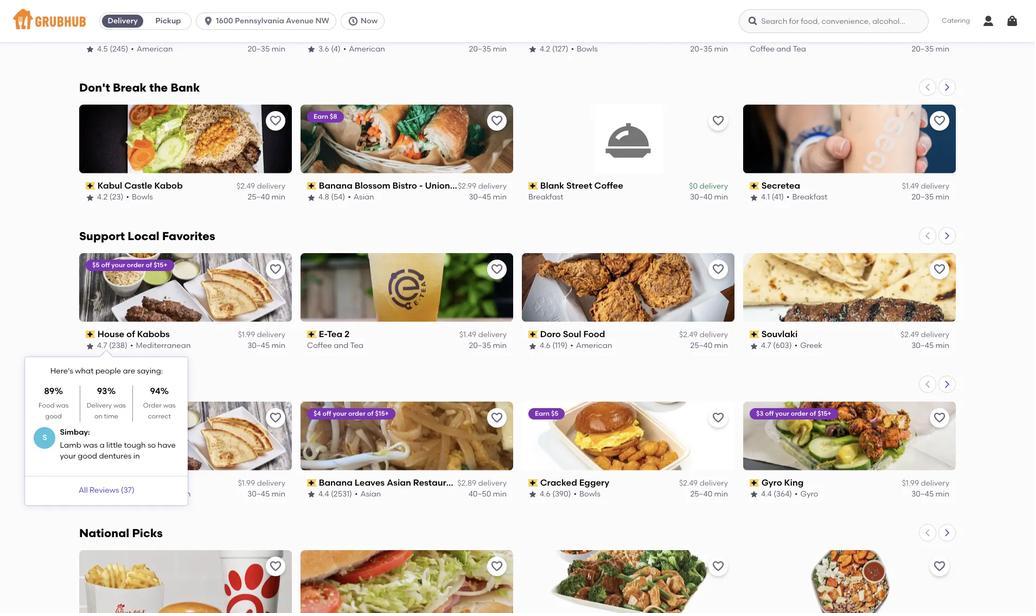 Task type: describe. For each thing, give the bounding box(es) containing it.
caret right icon image for delicious deals
[[943, 380, 952, 389]]

blossom
[[355, 181, 391, 191]]

star icon image for "cracked eggery logo" at the right bottom of page
[[529, 491, 537, 500]]

delivery for gyro king logo on the bottom right
[[921, 479, 950, 488]]

2 horizontal spatial coffee
[[750, 44, 775, 54]]

subscription pass image for house of kabobs
[[86, 331, 95, 339]]

$1.49 delivery for banana blossom bistro - union market dc
[[903, 182, 950, 191]]

caret left icon image for don't break the bank
[[924, 83, 932, 92]]

kabob
[[154, 181, 183, 191]]

4.2 (127)
[[540, 44, 569, 54]]

don't
[[79, 81, 110, 94]]

(245)
[[110, 44, 128, 54]]

tooltip containing 89
[[25, 351, 188, 506]]

of right (
[[127, 478, 135, 488]]

have
[[158, 441, 176, 450]]

kabul
[[98, 181, 122, 191]]

delivery for "cracked eggery logo" at the right bottom of page
[[700, 479, 728, 488]]

banana blossom bistro - union market dc
[[319, 181, 498, 191]]

off for house of kabobs logo corresponding to deals
[[101, 410, 110, 418]]

$2.99
[[458, 182, 477, 191]]

banana blossom bistro - union market dc logo image
[[301, 105, 513, 174]]

• american for doro soul food
[[571, 342, 613, 351]]

40–50 min
[[469, 490, 507, 500]]

little
[[106, 441, 122, 450]]

saying:
[[137, 367, 163, 376]]

street
[[567, 181, 593, 191]]

the
[[149, 81, 168, 94]]

star icon image for gyro king logo on the bottom right
[[750, 491, 759, 500]]

your for banana leaves asian restaurant & sushi  logo
[[333, 410, 347, 418]]

25–40 for delicious deals
[[691, 490, 713, 500]]

subscription pass image for souvlaki
[[750, 331, 760, 339]]

0 horizontal spatial e-tea 2
[[319, 329, 350, 340]]

delivery for kabul castle kabob logo
[[257, 182, 286, 191]]

$5 for support
[[92, 262, 100, 269]]

american for doro soul food
[[576, 342, 613, 351]]

subway
[[319, 32, 353, 42]]

(54)
[[331, 193, 345, 202]]

order for house of kabobs logo corresponding to deals
[[127, 410, 144, 418]]

30–40
[[690, 193, 713, 202]]

37
[[124, 486, 132, 496]]

$8
[[330, 113, 337, 120]]

star icon image for banana leaves asian restaurant & sushi  logo
[[307, 491, 316, 500]]

star icon image for kabul castle kabob logo
[[86, 194, 94, 202]]

secretea
[[762, 181, 801, 191]]

delivery for house of kabobs logo corresponding to deals
[[257, 479, 286, 488]]

simbay
[[60, 428, 88, 438]]

$3
[[757, 410, 764, 418]]

caret right icon image for support local favorites
[[943, 232, 952, 240]]

93
[[97, 386, 107, 397]]

subscription pass image for 4.2 (23)
[[86, 182, 95, 190]]

in
[[133, 452, 140, 461]]

subscription pass image for subway
[[307, 34, 317, 41]]

banana for don't break the bank
[[319, 181, 353, 191]]

• bowls for sweetgreen
[[571, 44, 598, 54]]

4.4 for gyro king
[[762, 490, 772, 500]]

• mediterranean for deals
[[130, 490, 191, 500]]

order for house of kabobs logo corresponding to local
[[127, 262, 144, 269]]

94
[[150, 386, 160, 397]]

caret right icon image for don't break the bank
[[943, 83, 952, 92]]

4.8
[[319, 193, 329, 202]]

0 vertical spatial 25–40 min
[[248, 193, 286, 202]]

house of kabobs for deals
[[98, 478, 170, 488]]

(23)
[[110, 193, 124, 202]]

• greek
[[795, 342, 823, 351]]

house of kabobs for local
[[98, 329, 170, 340]]

Search for food, convenience, alcohol... search field
[[739, 9, 929, 33]]

pennsylvania
[[235, 16, 284, 26]]

$1.99 delivery for banana leaves asian restaurant & sushi
[[238, 479, 286, 488]]

3.6
[[319, 44, 329, 54]]

4.5 (245)
[[97, 44, 128, 54]]

save this restaurant image for 'jersey mike's logo' in the bottom of the page
[[491, 560, 504, 573]]

$2.99 delivery
[[458, 182, 507, 191]]

• american for subway
[[343, 44, 385, 54]]

of for banana leaves asian restaurant & sushi  logo
[[367, 410, 374, 418]]

$2.49 delivery for doro soul food
[[680, 331, 728, 340]]

$2.49 for cracked eggery
[[680, 479, 698, 488]]

• for house of kabobs logo corresponding to deals
[[130, 490, 133, 500]]

1 horizontal spatial food
[[584, 329, 605, 340]]

• for house of kabobs logo corresponding to local
[[130, 342, 133, 351]]

doro soul food logo image
[[522, 253, 735, 322]]

20–35 for (41)
[[912, 193, 934, 202]]

blank street coffee logo image
[[594, 105, 663, 174]]

delivery for "souvlaki logo"
[[921, 331, 950, 340]]

house of kabobs logo image for local
[[79, 253, 292, 322]]

blank
[[540, 181, 565, 191]]

time
[[104, 413, 118, 421]]

american for chick-fil-a
[[137, 44, 173, 54]]

here's
[[50, 367, 73, 376]]

svg image inside 1600 pennsylvania avenue nw 'button'
[[203, 16, 214, 27]]

30–45 min for "souvlaki logo"
[[912, 342, 950, 351]]

1600 pennsylvania avenue nw button
[[196, 12, 341, 30]]

star icon image for banana blossom bistro - union market dc logo
[[307, 194, 316, 202]]

dentures
[[99, 452, 132, 461]]

1 horizontal spatial coffee
[[595, 181, 624, 191]]

4.4 for banana leaves asian restaurant & sushi
[[319, 490, 329, 500]]

• down fil-
[[131, 44, 134, 54]]

$2.89
[[458, 479, 477, 488]]

• gyro
[[795, 490, 819, 500]]

panda express logo image
[[522, 551, 735, 614]]

1 vertical spatial 2
[[345, 329, 350, 340]]

now button
[[341, 12, 389, 30]]

simbay lamb was a little tough so have your good dentures in
[[60, 428, 176, 461]]

good inside simbay lamb was a little tough so have your good dentures in
[[78, 452, 97, 461]]

was for simbay
[[83, 441, 98, 450]]

25–40 min for delicious deals
[[691, 490, 728, 500]]

fil-
[[126, 32, 137, 42]]

subscription pass image for 4.7 (238)
[[86, 480, 95, 487]]

are
[[123, 367, 135, 376]]

4.6 (119)
[[540, 342, 568, 351]]

main navigation navigation
[[0, 0, 1036, 42]]

4.6 (390)
[[540, 490, 571, 500]]

here's what people are saying:
[[50, 367, 163, 376]]

2 horizontal spatial svg image
[[982, 15, 995, 28]]

(364)
[[774, 490, 792, 500]]

delivery for blank street coffee logo
[[700, 182, 728, 191]]

american for subway
[[349, 44, 385, 54]]

delivery button
[[100, 12, 146, 30]]

gyro king
[[762, 478, 804, 488]]

delivery inside 93 delivery was on time
[[87, 402, 112, 410]]

of up are at the bottom left of page
[[127, 329, 135, 340]]

sweetgreen
[[540, 32, 590, 42]]

favorites
[[162, 229, 215, 243]]

of for house of kabobs logo corresponding to local
[[146, 262, 152, 269]]

30–45 for gyro king logo on the bottom right
[[912, 490, 934, 500]]

delivery inside button
[[108, 16, 138, 26]]

caret left icon image for delicious deals
[[924, 380, 932, 389]]

restaurant
[[413, 478, 461, 488]]

people
[[95, 367, 121, 376]]

• mediterranean for local
[[130, 342, 191, 351]]

(2531)
[[331, 490, 352, 500]]

asian for don't break the bank
[[354, 193, 374, 202]]

4.5
[[97, 44, 108, 54]]

• right the (4)
[[343, 44, 346, 54]]

1 vertical spatial and
[[334, 342, 349, 351]]

• for 'secretea logo'
[[787, 193, 790, 202]]

market
[[452, 181, 483, 191]]

$1.99 for banana leaves asian restaurant & sushi
[[238, 479, 255, 488]]

30–40 min
[[690, 193, 728, 202]]

mediterranean for local
[[136, 342, 191, 351]]

star icon image left 4.2 (127)
[[529, 45, 537, 54]]

(603)
[[773, 342, 792, 351]]

bowls for kabul castle kabob
[[132, 193, 153, 202]]

$5 off your order of $15+ for local
[[92, 262, 167, 269]]

on
[[94, 413, 103, 421]]

1 vertical spatial coffee and tea
[[307, 342, 364, 351]]

sushi
[[472, 478, 494, 488]]

of for house of kabobs logo corresponding to deals
[[146, 410, 152, 418]]

• american for chick-fil-a
[[131, 44, 173, 54]]

star icon image for house of kabobs logo corresponding to deals
[[86, 491, 94, 500]]

catering button
[[935, 9, 978, 33]]

1600 pennsylvania avenue nw
[[216, 16, 329, 26]]

(
[[121, 486, 124, 496]]

1 vertical spatial e-
[[319, 329, 327, 340]]

avenue
[[286, 16, 314, 26]]

good inside 89 food was good
[[45, 413, 62, 421]]

20–35 min for (245)
[[248, 44, 286, 54]]

chick-fil-a logo image
[[79, 551, 292, 614]]

cracked
[[540, 478, 577, 488]]

delicious deals
[[79, 378, 167, 392]]

leaves
[[355, 478, 385, 488]]

$2.49 delivery for kabul castle kabob
[[237, 182, 286, 191]]

kabobs for deals
[[137, 478, 170, 488]]

$3 off your order of $15+
[[757, 410, 832, 418]]

4.1 (41)
[[762, 193, 784, 202]]

$0.49
[[679, 33, 698, 42]]

-
[[419, 181, 423, 191]]

• for banana blossom bistro - union market dc logo
[[348, 193, 351, 202]]

off for banana leaves asian restaurant & sushi  logo
[[323, 410, 331, 418]]

don't break the bank
[[79, 81, 200, 94]]

1 breakfast from the left
[[529, 193, 564, 202]]

subscription pass image for sweetgreen
[[529, 34, 538, 41]]

0 vertical spatial coffee and tea
[[750, 44, 807, 54]]

4.7 (238) for delicious
[[97, 490, 128, 500]]

deals
[[135, 378, 167, 392]]

20–35 min for (127)
[[691, 44, 728, 54]]

$2.49 for kabul castle kabob
[[237, 182, 255, 191]]

)
[[132, 486, 135, 496]]

• for "souvlaki logo"
[[795, 342, 798, 351]]



Task type: vqa. For each thing, say whether or not it's contained in the screenshot.


Task type: locate. For each thing, give the bounding box(es) containing it.
off right $3
[[766, 410, 774, 418]]

0 vertical spatial kabobs
[[137, 329, 170, 340]]

all
[[79, 486, 88, 496]]

3 caret left icon image from the top
[[924, 380, 932, 389]]

25–40 for support local favorites
[[691, 342, 713, 351]]

0 vertical spatial $5 off your order of $15+
[[92, 262, 167, 269]]

1 vertical spatial $1.49
[[903, 182, 920, 191]]

star icon image left (
[[86, 491, 94, 500]]

save this restaurant image
[[269, 114, 282, 127], [491, 114, 504, 127], [934, 114, 947, 127], [269, 412, 282, 425], [491, 560, 504, 573], [712, 560, 725, 573], [934, 560, 947, 573]]

4.4 left the (2531)
[[319, 490, 329, 500]]

1 vertical spatial 4.2
[[97, 193, 108, 202]]

• up are at the bottom left of page
[[130, 342, 133, 351]]

kabobs
[[137, 329, 170, 340], [137, 478, 170, 488]]

1 vertical spatial house
[[98, 478, 124, 488]]

$1.49 for subway
[[903, 33, 920, 42]]

0 vertical spatial e-
[[762, 32, 770, 42]]

4.8 (54)
[[319, 193, 345, 202]]

0 vertical spatial $1.49
[[903, 33, 920, 42]]

2 4.6 from the top
[[540, 490, 551, 500]]

20–35 for (4)
[[469, 44, 491, 54]]

0 vertical spatial house of kabobs logo image
[[79, 253, 292, 322]]

0 vertical spatial bowls
[[577, 44, 598, 54]]

support local favorites
[[79, 229, 215, 243]]

bowls down eggery
[[580, 490, 601, 500]]

your for gyro king logo on the bottom right
[[776, 410, 790, 418]]

4.7 (238) up people
[[97, 342, 128, 351]]

e-tea 2 logo image
[[301, 253, 513, 322]]

your for house of kabobs logo corresponding to deals
[[111, 410, 125, 418]]

1 vertical spatial $1.49 delivery
[[903, 182, 950, 191]]

pickup button
[[146, 12, 191, 30]]

kabobs right )
[[137, 478, 170, 488]]

picks
[[132, 527, 163, 540]]

bowls down sweetgreen at the right
[[577, 44, 598, 54]]

(238) for delicious
[[109, 490, 128, 500]]

0 vertical spatial • asian
[[348, 193, 374, 202]]

0 vertical spatial gyro
[[762, 478, 783, 488]]

1 house of kabobs from the top
[[98, 329, 170, 340]]

1600
[[216, 16, 233, 26]]

was up simbay
[[56, 402, 69, 410]]

• right (127)
[[571, 44, 574, 54]]

cracked eggery
[[540, 478, 610, 488]]

4.6 down doro
[[540, 342, 551, 351]]

asian down leaves
[[361, 490, 381, 500]]

1 horizontal spatial e-tea 2
[[762, 32, 793, 42]]

$2.49 for souvlaki
[[901, 331, 920, 340]]

was for 94
[[163, 402, 176, 410]]

was for 89
[[56, 402, 69, 410]]

2 4.4 from the left
[[762, 490, 772, 500]]

asian down blossom
[[354, 193, 374, 202]]

blank street coffee
[[540, 181, 624, 191]]

subscription pass image left the blank
[[529, 182, 538, 190]]

secretea logo image
[[744, 105, 956, 174]]

20–35 min for (4)
[[469, 44, 507, 54]]

30–45 min
[[469, 193, 507, 202], [248, 342, 286, 351], [912, 342, 950, 351], [248, 490, 286, 500], [912, 490, 950, 500]]

bowls for cracked eggery
[[580, 490, 601, 500]]

4.6 left the (390)
[[540, 490, 551, 500]]

banana up (54)
[[319, 181, 353, 191]]

off for gyro king logo on the bottom right
[[766, 410, 774, 418]]

min
[[272, 44, 286, 54], [493, 44, 507, 54], [715, 44, 728, 54], [936, 44, 950, 54], [272, 193, 286, 202], [493, 193, 507, 202], [715, 193, 728, 202], [936, 193, 950, 202], [272, 342, 286, 351], [493, 342, 507, 351], [715, 342, 728, 351], [936, 342, 950, 351], [272, 490, 286, 500], [493, 490, 507, 500], [715, 490, 728, 500], [936, 490, 950, 500]]

souvlaki
[[762, 329, 798, 340]]

89 food was good
[[39, 386, 69, 421]]

4.4 left (364)
[[762, 490, 772, 500]]

subscription pass image left souvlaki
[[750, 331, 760, 339]]

(238) left )
[[109, 490, 128, 500]]

1 horizontal spatial svg image
[[748, 16, 759, 27]]

$1.49 for banana blossom bistro - union market dc
[[903, 182, 920, 191]]

local
[[128, 229, 159, 243]]

mediterranean for deals
[[136, 490, 191, 500]]

caret left icon image for national picks
[[924, 529, 932, 538]]

delicious
[[79, 378, 132, 392]]

1 vertical spatial 4.7 (238)
[[97, 490, 128, 500]]

2 vertical spatial • bowls
[[574, 490, 601, 500]]

$1.99 delivery for e-tea 2
[[238, 331, 286, 340]]

earn
[[314, 113, 328, 120], [535, 410, 550, 418]]

1 horizontal spatial 4.4
[[762, 490, 772, 500]]

star icon image for doro soul food logo
[[529, 342, 537, 351]]

4 caret left icon image from the top
[[924, 529, 932, 538]]

your down lamb on the left
[[60, 452, 76, 461]]

1 horizontal spatial and
[[777, 44, 792, 54]]

• asian down leaves
[[355, 490, 381, 500]]

• asian for don't break the bank
[[348, 193, 374, 202]]

star icon image left 4.5
[[86, 45, 94, 54]]

gyro up 4.4 (364)
[[762, 478, 783, 488]]

1 vertical spatial good
[[78, 452, 97, 461]]

1 horizontal spatial breakfast
[[793, 193, 828, 202]]

4.4
[[319, 490, 329, 500], [762, 490, 772, 500]]

1 horizontal spatial 4.2
[[540, 44, 551, 54]]

american down now button
[[349, 44, 385, 54]]

2 • mediterranean from the top
[[130, 490, 191, 500]]

$0 delivery
[[690, 182, 728, 191]]

0 horizontal spatial coffee
[[307, 342, 332, 351]]

0 horizontal spatial food
[[39, 402, 54, 410]]

0 horizontal spatial 2
[[345, 329, 350, 340]]

4.7 (238)
[[97, 342, 128, 351], [97, 490, 128, 500]]

• down 'soul'
[[571, 342, 574, 351]]

was inside simbay lamb was a little tough so have your good dentures in
[[83, 441, 98, 450]]

off
[[101, 262, 110, 269], [101, 410, 110, 418], [323, 410, 331, 418], [766, 410, 774, 418]]

0 vertical spatial 2
[[788, 32, 793, 42]]

mediterranean up saying:
[[136, 342, 191, 351]]

banana leaves asian restaurant & sushi  logo image
[[301, 402, 513, 471]]

1 vertical spatial mediterranean
[[136, 490, 191, 500]]

tea
[[770, 32, 785, 42], [793, 44, 807, 54], [327, 329, 343, 340], [350, 342, 364, 351]]

earn for cracked
[[535, 410, 550, 418]]

3.6 (4)
[[319, 44, 341, 54]]

$2.49 delivery
[[237, 182, 286, 191], [680, 331, 728, 340], [901, 331, 950, 340], [680, 479, 728, 488]]

1 vertical spatial bowls
[[132, 193, 153, 202]]

1 horizontal spatial e-
[[762, 32, 770, 42]]

delivery for 'secretea logo'
[[921, 182, 950, 191]]

0 horizontal spatial svg image
[[203, 16, 214, 27]]

0 vertical spatial 25–40
[[248, 193, 270, 202]]

• american
[[131, 44, 173, 54], [343, 44, 385, 54], [571, 342, 613, 351]]

0 horizontal spatial gyro
[[762, 478, 783, 488]]

2
[[788, 32, 793, 42], [345, 329, 350, 340]]

subscription pass image down nw
[[307, 34, 317, 41]]

of right $3
[[810, 410, 816, 418]]

house
[[98, 329, 124, 340], [98, 478, 124, 488]]

1 4.6 from the top
[[540, 342, 551, 351]]

subscription pass image up what
[[86, 331, 95, 339]]

1 vertical spatial e-tea 2
[[319, 329, 350, 340]]

$5 off your order of $15+ down 'local'
[[92, 262, 167, 269]]

0 horizontal spatial good
[[45, 413, 62, 421]]

subscription pass image for 4.6 (119)
[[529, 331, 538, 339]]

1 vertical spatial (238)
[[109, 490, 128, 500]]

off down 93
[[101, 410, 110, 418]]

40–50
[[469, 490, 491, 500]]

0 vertical spatial delivery
[[108, 16, 138, 26]]

• asian down blossom
[[348, 193, 374, 202]]

&
[[463, 478, 470, 488]]

1 banana from the top
[[319, 181, 353, 191]]

1 caret left icon image from the top
[[924, 83, 932, 92]]

1 vertical spatial delivery
[[87, 402, 112, 410]]

4.7 (603)
[[762, 342, 792, 351]]

american down a
[[137, 44, 173, 54]]

• american down now button
[[343, 44, 385, 54]]

good down lamb on the left
[[78, 452, 97, 461]]

• down the "cracked eggery"
[[574, 490, 577, 500]]

order for gyro king logo on the bottom right
[[791, 410, 809, 418]]

bowls
[[577, 44, 598, 54], [132, 193, 153, 202], [580, 490, 601, 500]]

american
[[137, 44, 173, 54], [349, 44, 385, 54], [576, 342, 613, 351]]

of down order
[[146, 410, 152, 418]]

2 vertical spatial 25–40
[[691, 490, 713, 500]]

• right (54)
[[348, 193, 351, 202]]

0 vertical spatial 4.7 (238)
[[97, 342, 128, 351]]

food inside 89 food was good
[[39, 402, 54, 410]]

0 vertical spatial coffee
[[750, 44, 775, 54]]

order right $4
[[349, 410, 366, 418]]

0 horizontal spatial • american
[[131, 44, 173, 54]]

4.2 for kabul castle kabob
[[97, 193, 108, 202]]

of
[[146, 262, 152, 269], [127, 329, 135, 340], [146, 410, 152, 418], [367, 410, 374, 418], [810, 410, 816, 418], [127, 478, 135, 488]]

2 (238) from the top
[[109, 490, 128, 500]]

3 caret right icon image from the top
[[943, 380, 952, 389]]

$1.49
[[903, 33, 920, 42], [903, 182, 920, 191], [460, 331, 477, 340]]

1 vertical spatial earn
[[535, 410, 550, 418]]

2 kabobs from the top
[[137, 478, 170, 488]]

support
[[79, 229, 125, 243]]

now
[[361, 16, 378, 26]]

your right $4
[[333, 410, 347, 418]]

1 vertical spatial house of kabobs logo image
[[79, 402, 292, 471]]

1 vertical spatial 4.6
[[540, 490, 551, 500]]

20–35 min for (41)
[[912, 193, 950, 202]]

delivery up on
[[87, 402, 112, 410]]

(41)
[[772, 193, 784, 202]]

your for house of kabobs logo corresponding to local
[[111, 262, 125, 269]]

1 $5 off your order of $15+ from the top
[[92, 262, 167, 269]]

0 vertical spatial e-tea 2
[[762, 32, 793, 42]]

1 horizontal spatial svg image
[[1006, 15, 1019, 28]]

your down the support in the top left of the page
[[111, 262, 125, 269]]

2 horizontal spatial american
[[576, 342, 613, 351]]

• right (41)
[[787, 193, 790, 202]]

20–35 for (245)
[[248, 44, 270, 54]]

save this restaurant image for the sweetgreen logo
[[934, 560, 947, 573]]

89
[[44, 386, 55, 397]]

pickup
[[156, 16, 181, 26]]

1 caret right icon image from the top
[[943, 83, 952, 92]]

union
[[425, 181, 450, 191]]

star icon image for house of kabobs logo corresponding to local
[[86, 342, 94, 351]]

94 order was correct
[[143, 386, 176, 421]]

your right on
[[111, 410, 125, 418]]

2 horizontal spatial • american
[[571, 342, 613, 351]]

4.7 up 'here's what people are saying:'
[[97, 342, 107, 351]]

banana leaves asian restaurant & sushi
[[319, 478, 494, 488]]

2 $5 off your order of $15+ from the top
[[92, 410, 167, 418]]

subscription pass image for 4.1 (41)
[[750, 182, 760, 190]]

food down 89
[[39, 402, 54, 410]]

gyro down king
[[801, 490, 819, 500]]

• for doro soul food logo
[[571, 342, 574, 351]]

1 vertical spatial house of kabobs
[[98, 478, 170, 488]]

2 house of kabobs from the top
[[98, 478, 170, 488]]

0 vertical spatial food
[[584, 329, 605, 340]]

2 breakfast from the left
[[793, 193, 828, 202]]

0 horizontal spatial earn
[[314, 113, 328, 120]]

coffee and tea
[[750, 44, 807, 54], [307, 342, 364, 351]]

1 horizontal spatial 2
[[788, 32, 793, 42]]

30–45 min for banana blossom bistro - union market dc logo
[[469, 193, 507, 202]]

$1.99 delivery for subway
[[238, 33, 286, 42]]

• right "(23)"
[[126, 193, 129, 202]]

4.7 left (603)
[[762, 342, 772, 351]]

1 (238) from the top
[[109, 342, 128, 351]]

25–40 min for support local favorites
[[691, 342, 728, 351]]

was inside 93 delivery was on time
[[113, 402, 126, 410]]

star icon image left 4.2 (23)
[[86, 194, 94, 202]]

• bowls down the kabul castle kabob
[[126, 193, 153, 202]]

was left a
[[83, 441, 98, 450]]

caret left icon image for support local favorites
[[924, 232, 932, 240]]

delivery for banana blossom bistro - union market dc logo
[[478, 182, 507, 191]]

svg image
[[1006, 15, 1019, 28], [203, 16, 214, 27]]

eggery
[[580, 478, 610, 488]]

cracked eggery logo image
[[522, 402, 735, 471]]

star icon image left 4.6 (390)
[[529, 491, 537, 500]]

house of kabobs logo image for deals
[[79, 402, 292, 471]]

king
[[785, 478, 804, 488]]

4.6 for delicious deals
[[540, 490, 551, 500]]

4.2 down kabul
[[97, 193, 108, 202]]

lamb
[[60, 441, 81, 450]]

nw
[[316, 16, 329, 26]]

was inside '94 order was correct'
[[163, 402, 176, 410]]

• american down doro soul food
[[571, 342, 613, 351]]

1 4.7 (238) from the top
[[97, 342, 128, 351]]

subscription pass image for 4.4 (364)
[[750, 480, 760, 487]]

star icon image left 3.6
[[307, 45, 316, 54]]

2 banana from the top
[[319, 478, 353, 488]]

2 caret left icon image from the top
[[924, 232, 932, 240]]

(127)
[[552, 44, 569, 54]]

asian for delicious deals
[[361, 490, 381, 500]]

subscription pass image left sweetgreen at the right
[[529, 34, 538, 41]]

0 vertical spatial and
[[777, 44, 792, 54]]

1 vertical spatial banana
[[319, 478, 353, 488]]

save this restaurant image for panda express logo
[[712, 560, 725, 573]]

0 horizontal spatial 4.2
[[97, 193, 108, 202]]

4.7 (238) for support
[[97, 342, 128, 351]]

delivery
[[257, 33, 286, 42], [478, 33, 507, 42], [700, 33, 728, 42], [921, 33, 950, 42], [257, 182, 286, 191], [478, 182, 507, 191], [700, 182, 728, 191], [921, 182, 950, 191], [257, 331, 286, 340], [478, 331, 507, 340], [700, 331, 728, 340], [921, 331, 950, 340], [257, 479, 286, 488], [478, 479, 507, 488], [700, 479, 728, 488], [921, 479, 950, 488]]

national
[[79, 527, 129, 540]]

american down doro soul food
[[576, 342, 613, 351]]

• for banana leaves asian restaurant & sushi  logo
[[355, 490, 358, 500]]

your inside simbay lamb was a little tough so have your good dentures in
[[60, 452, 76, 461]]

20–35 min
[[248, 44, 286, 54], [469, 44, 507, 54], [691, 44, 728, 54], [912, 44, 950, 54], [912, 193, 950, 202], [469, 342, 507, 351]]

30–45 for banana blossom bistro - union market dc logo
[[469, 193, 491, 202]]

• bowls down sweetgreen at the right
[[571, 44, 598, 54]]

off right $4
[[323, 410, 331, 418]]

0 vertical spatial 4.6
[[540, 342, 551, 351]]

tooltip
[[25, 351, 188, 506]]

0 vertical spatial $1.49 delivery
[[903, 33, 950, 42]]

mediterranean right )
[[136, 490, 191, 500]]

25–40
[[248, 193, 270, 202], [691, 342, 713, 351], [691, 490, 713, 500]]

save this restaurant image
[[712, 114, 725, 127], [269, 263, 282, 276], [491, 263, 504, 276], [712, 263, 725, 276], [934, 263, 947, 276], [491, 412, 504, 425], [712, 412, 725, 425], [934, 412, 947, 425], [269, 560, 282, 573]]

• bowls down eggery
[[574, 490, 601, 500]]

soul
[[563, 329, 582, 340]]

2 house of kabobs logo image from the top
[[79, 402, 292, 471]]

star icon image left 4.6 (119)
[[529, 342, 537, 351]]

house up people
[[98, 329, 124, 340]]

• mediterranean up saying:
[[130, 342, 191, 351]]

catering
[[942, 17, 970, 25]]

2 vertical spatial $1.49
[[460, 331, 477, 340]]

4 caret right icon image from the top
[[943, 529, 952, 538]]

subscription pass image
[[750, 34, 760, 41], [86, 182, 95, 190], [307, 182, 317, 190], [750, 182, 760, 190], [307, 331, 317, 339], [529, 331, 538, 339], [86, 480, 95, 487], [307, 480, 317, 487], [529, 480, 538, 487], [750, 480, 760, 487]]

$5 off your order of $15+ down order
[[92, 410, 167, 418]]

order right $3
[[791, 410, 809, 418]]

star icon image
[[86, 45, 94, 54], [307, 45, 316, 54], [529, 45, 537, 54], [86, 194, 94, 202], [307, 194, 316, 202], [750, 194, 759, 202], [86, 342, 94, 351], [529, 342, 537, 351], [750, 342, 759, 351], [86, 491, 94, 500], [307, 491, 316, 500], [529, 491, 537, 500], [750, 491, 759, 500]]

breakfast down secretea
[[793, 193, 828, 202]]

•
[[131, 44, 134, 54], [343, 44, 346, 54], [571, 44, 574, 54], [126, 193, 129, 202], [348, 193, 351, 202], [787, 193, 790, 202], [130, 342, 133, 351], [571, 342, 574, 351], [795, 342, 798, 351], [130, 490, 133, 500], [355, 490, 358, 500], [574, 490, 577, 500], [795, 490, 798, 500]]

0 vertical spatial house of kabobs
[[98, 329, 170, 340]]

$4 off your order of $15+
[[314, 410, 389, 418]]

souvlaki logo image
[[744, 253, 956, 322]]

1 mediterranean from the top
[[136, 342, 191, 351]]

• down king
[[795, 490, 798, 500]]

4.2 for sweetgreen
[[540, 44, 551, 54]]

$5 off your order of $15+ for deals
[[92, 410, 167, 418]]

1 vertical spatial gyro
[[801, 490, 819, 500]]

• bowls for cracked eggery
[[574, 490, 601, 500]]

1 • mediterranean from the top
[[130, 342, 191, 351]]

house of kabobs logo image
[[79, 253, 292, 322], [79, 402, 292, 471]]

20–35
[[248, 44, 270, 54], [469, 44, 491, 54], [691, 44, 713, 54], [912, 44, 934, 54], [912, 193, 934, 202], [469, 342, 491, 351]]

2 vertical spatial coffee
[[307, 342, 332, 351]]

1 vertical spatial • asian
[[355, 490, 381, 500]]

0 vertical spatial 4.2
[[540, 44, 551, 54]]

0 vertical spatial mediterranean
[[136, 342, 191, 351]]

• asian for delicious deals
[[355, 490, 381, 500]]

was up correct
[[163, 402, 176, 410]]

castle
[[124, 181, 152, 191]]

1 vertical spatial food
[[39, 402, 54, 410]]

bank
[[171, 81, 200, 94]]

star icon image up what
[[86, 342, 94, 351]]

(390)
[[553, 490, 571, 500]]

$5
[[92, 262, 100, 269], [92, 410, 100, 418], [551, 410, 559, 418]]

star icon image for "souvlaki logo"
[[750, 342, 759, 351]]

house of kabobs up are at the bottom left of page
[[98, 329, 170, 340]]

delivery up chick-fil-a
[[108, 16, 138, 26]]

4.6 for support local favorites
[[540, 342, 551, 351]]

0 vertical spatial good
[[45, 413, 62, 421]]

1 horizontal spatial coffee and tea
[[750, 44, 807, 54]]

1 horizontal spatial american
[[349, 44, 385, 54]]

0 vertical spatial banana
[[319, 181, 353, 191]]

subscription pass image
[[86, 34, 95, 41], [307, 34, 317, 41], [529, 34, 538, 41], [529, 182, 538, 190], [86, 331, 95, 339], [750, 331, 760, 339]]

what
[[75, 367, 94, 376]]

2 caret right icon image from the top
[[943, 232, 952, 240]]

• right (603)
[[795, 342, 798, 351]]

earn $5
[[535, 410, 559, 418]]

0 horizontal spatial breakfast
[[529, 193, 564, 202]]

1 vertical spatial asian
[[387, 478, 411, 488]]

$0.99 delivery
[[458, 33, 507, 42]]

food right 'soul'
[[584, 329, 605, 340]]

off down the support in the top left of the page
[[101, 262, 110, 269]]

subscription pass image for chick-fil-a
[[86, 34, 95, 41]]

• right (
[[130, 490, 133, 500]]

1 vertical spatial kabobs
[[137, 478, 170, 488]]

1 house from the top
[[98, 329, 124, 340]]

1 vertical spatial • mediterranean
[[130, 490, 191, 500]]

reviews
[[90, 486, 119, 496]]

so
[[148, 441, 156, 450]]

0 horizontal spatial 4.4
[[319, 490, 329, 500]]

breakfast
[[529, 193, 564, 202], [793, 193, 828, 202]]

1 kabobs from the top
[[137, 329, 170, 340]]

0 vertical spatial earn
[[314, 113, 328, 120]]

30–45 for "souvlaki logo"
[[912, 342, 934, 351]]

good up s
[[45, 413, 62, 421]]

1 vertical spatial 25–40 min
[[691, 342, 728, 351]]

$1.99
[[238, 33, 255, 42], [238, 331, 255, 340], [238, 479, 255, 488], [902, 479, 920, 488]]

of right $4
[[367, 410, 374, 418]]

subscription pass image left chick-
[[86, 34, 95, 41]]

star icon image left 4.8
[[307, 194, 316, 202]]

4.4 (364)
[[762, 490, 792, 500]]

1 horizontal spatial good
[[78, 452, 97, 461]]

jersey mike's logo image
[[301, 551, 513, 614]]

1 horizontal spatial gyro
[[801, 490, 819, 500]]

house for support
[[98, 329, 124, 340]]

order for banana leaves asian restaurant & sushi  logo
[[349, 410, 366, 418]]

4.2 left (127)
[[540, 44, 551, 54]]

house of kabobs down in
[[98, 478, 170, 488]]

subscription pass image for blank street coffee
[[529, 182, 538, 190]]

caret right icon image
[[943, 83, 952, 92], [943, 232, 952, 240], [943, 380, 952, 389], [943, 529, 952, 538]]

• for kabul castle kabob logo
[[126, 193, 129, 202]]

0 vertical spatial asian
[[354, 193, 374, 202]]

gyro king logo image
[[744, 402, 956, 471]]

bowls down the kabul castle kabob
[[132, 193, 153, 202]]

greek
[[801, 342, 823, 351]]

25–40 min
[[248, 193, 286, 202], [691, 342, 728, 351], [691, 490, 728, 500]]

caret left icon image
[[924, 83, 932, 92], [924, 232, 932, 240], [924, 380, 932, 389], [924, 529, 932, 538]]

4.7 (238) left )
[[97, 490, 128, 500]]

1 vertical spatial coffee
[[595, 181, 624, 191]]

was up time
[[113, 402, 126, 410]]

svg image inside now button
[[348, 16, 359, 27]]

star icon image left 4.1
[[750, 194, 759, 202]]

off for house of kabobs logo corresponding to local
[[101, 262, 110, 269]]

• mediterranean right (
[[130, 490, 191, 500]]

your right $3
[[776, 410, 790, 418]]

1 4.4 from the left
[[319, 490, 329, 500]]

0 vertical spatial • bowls
[[571, 44, 598, 54]]

kabul castle kabob logo image
[[79, 105, 292, 174]]

delivery for e-tea 2 logo
[[478, 331, 507, 340]]

4.2 (23)
[[97, 193, 124, 202]]

2 house from the top
[[98, 478, 124, 488]]

house for delicious
[[98, 478, 124, 488]]

1 vertical spatial • bowls
[[126, 193, 153, 202]]

chick-
[[98, 32, 126, 42]]

$2.49 delivery for souvlaki
[[901, 331, 950, 340]]

1 house of kabobs logo image from the top
[[79, 253, 292, 322]]

sweetgreen logo image
[[744, 551, 956, 614]]

$1.99 for subway
[[238, 33, 255, 42]]

0 horizontal spatial and
[[334, 342, 349, 351]]

dc
[[485, 181, 498, 191]]

2 vertical spatial 25–40 min
[[691, 490, 728, 500]]

delivery for doro soul food logo
[[700, 331, 728, 340]]

of for gyro king logo on the bottom right
[[810, 410, 816, 418]]

0 horizontal spatial american
[[137, 44, 173, 54]]

1 vertical spatial $5 off your order of $15+
[[92, 410, 167, 418]]

order down order
[[127, 410, 144, 418]]

star icon image left 4.4 (364)
[[750, 491, 759, 500]]

0 horizontal spatial coffee and tea
[[307, 342, 364, 351]]

bowls for sweetgreen
[[577, 44, 598, 54]]

svg image
[[982, 15, 995, 28], [348, 16, 359, 27], [748, 16, 759, 27]]

was inside 89 food was good
[[56, 402, 69, 410]]

2 vertical spatial $1.49 delivery
[[460, 331, 507, 340]]

2 mediterranean from the top
[[136, 490, 191, 500]]

banana up "4.4 (2531)"
[[319, 478, 353, 488]]

star icon image left "4.4 (2531)"
[[307, 491, 316, 500]]

0 vertical spatial (238)
[[109, 342, 128, 351]]

0 horizontal spatial svg image
[[348, 16, 359, 27]]

2 4.7 (238) from the top
[[97, 490, 128, 500]]

$2.89 delivery
[[458, 479, 507, 488]]

subscription pass image for 4.6 (390)
[[529, 480, 538, 487]]

kabobs for local
[[137, 329, 170, 340]]

0 vertical spatial • mediterranean
[[130, 342, 191, 351]]

order down 'local'
[[127, 262, 144, 269]]

0 horizontal spatial e-
[[319, 329, 327, 340]]

• american down a
[[131, 44, 173, 54]]

93 delivery was on time
[[87, 386, 126, 421]]

2 vertical spatial bowls
[[580, 490, 601, 500]]



